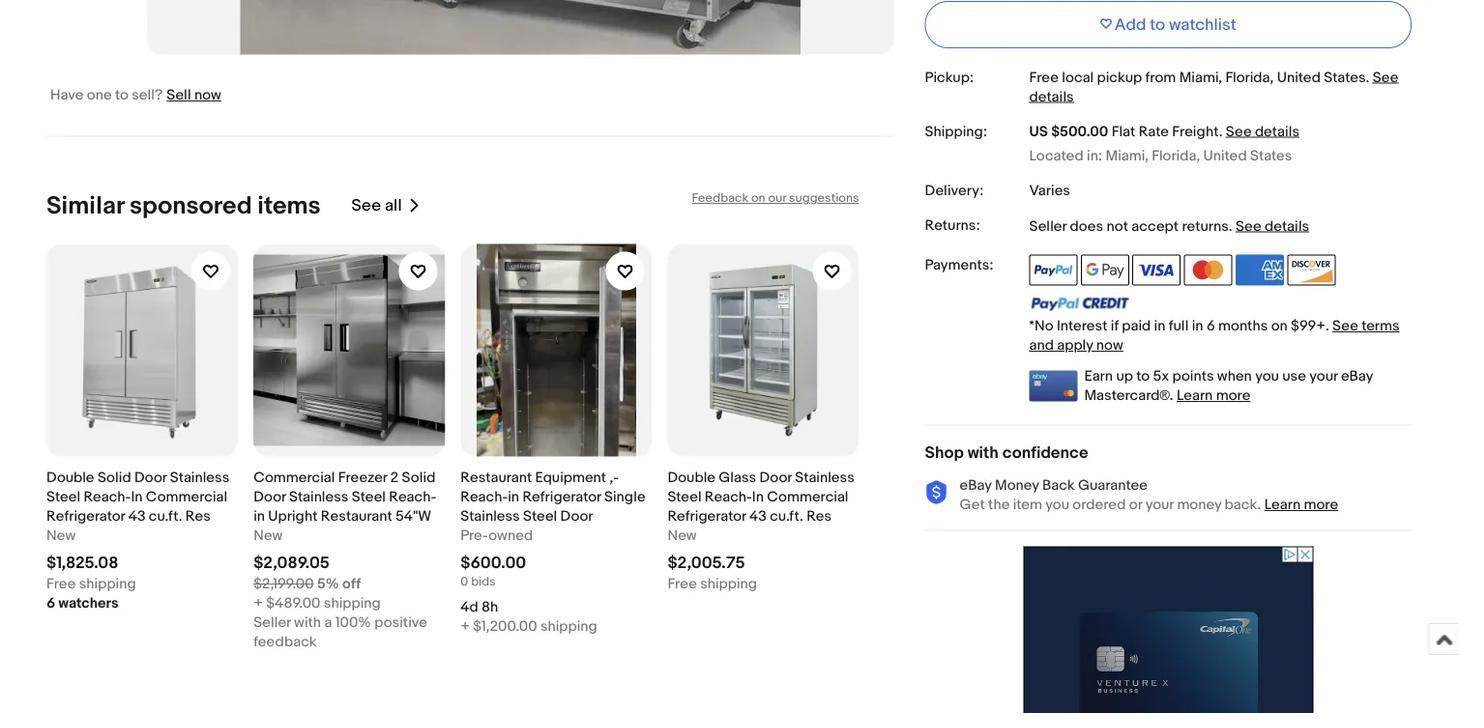 Task type: describe. For each thing, give the bounding box(es) containing it.
sell
[[167, 86, 191, 104]]

feedback on our suggestions link
[[692, 191, 859, 206]]

does
[[1070, 218, 1104, 235]]

4d
[[461, 599, 479, 617]]

4d 8h text field
[[461, 598, 498, 617]]

see terms and apply now
[[1030, 318, 1400, 355]]

solid inside "commercial freezer 2 solid door stainless steel reach- in upright restaurant 54"w new $2,089.05 $2,199.00 5% off + $489.00 shipping seller with a 100% positive feedback"
[[402, 469, 436, 487]]

see details
[[1030, 69, 1399, 105]]

6 inside double solid door stainless steel reach-in commercial refrigerator 43 cu.ft. res new $1,825.08 free shipping 6 watchers
[[46, 595, 55, 613]]

visa image
[[1133, 255, 1181, 286]]

43 for $1,825.08
[[128, 508, 146, 526]]

money
[[1177, 497, 1222, 514]]

free for $2,005.75
[[668, 576, 697, 593]]

seller inside "commercial freezer 2 solid door stainless steel reach- in upright restaurant 54"w new $2,089.05 $2,199.00 5% off + $489.00 shipping seller with a 100% positive feedback"
[[254, 615, 291, 632]]

varies
[[1030, 182, 1071, 200]]

learn inside ebay money back guarantee get the item you ordered or your money back. learn more
[[1265, 497, 1301, 514]]

1 vertical spatial see details link
[[1226, 123, 1300, 140]]

$1,825.08
[[46, 553, 118, 573]]

positive
[[375, 615, 427, 632]]

in for $1,825.08
[[131, 489, 143, 506]]

upright
[[268, 508, 318, 526]]

new for $2,089.05
[[254, 528, 283, 545]]

$99+.
[[1291, 318, 1330, 335]]

shipping inside restaurant equipment ,- reach-in refrigerator single stainless steel door pre-owned $600.00 0 bids 4d 8h + $1,200.00 shipping
[[541, 618, 598, 636]]

54"w
[[396, 508, 431, 526]]

in inside "commercial freezer 2 solid door stainless steel reach- in upright restaurant 54"w new $2,089.05 $2,199.00 5% off + $489.00 shipping seller with a 100% positive feedback"
[[254, 508, 265, 526]]

have one to sell? sell now
[[50, 86, 221, 104]]

double for $2,005.75
[[668, 469, 716, 487]]

feedback
[[254, 634, 317, 651]]

watchers
[[59, 595, 119, 613]]

see for see all
[[352, 196, 381, 216]]

miami, inside us $500.00 flat rate freight . see details located in: miami, florida, united states
[[1106, 148, 1149, 165]]

paypal image
[[1030, 255, 1078, 286]]

details for seller does not accept returns . see details
[[1265, 218, 1310, 235]]

sell now link
[[167, 86, 221, 104]]

freezer
[[338, 469, 387, 487]]

delivery:
[[925, 182, 984, 200]]

learn more link for get the item you ordered or your money back.
[[1265, 497, 1339, 514]]

refrigerator for $1,825.08
[[46, 508, 125, 526]]

. for seller does not accept returns . see details
[[1229, 218, 1233, 235]]

full
[[1169, 318, 1189, 335]]

earn up to 5x points when you use your ebay mastercard®.
[[1085, 368, 1373, 405]]

0 vertical spatial .
[[1366, 69, 1370, 86]]

+ for 0
[[461, 618, 470, 636]]

1 vertical spatial on
[[1272, 318, 1288, 335]]

seller does not accept returns . see details
[[1030, 218, 1310, 235]]

new text field for $1,825.08
[[46, 527, 76, 546]]

shop
[[925, 443, 964, 463]]

5x
[[1153, 368, 1170, 386]]

pickup:
[[925, 69, 974, 86]]

shipping inside "commercial freezer 2 solid door stainless steel reach- in upright restaurant 54"w new $2,089.05 $2,199.00 5% off + $489.00 shipping seller with a 100% positive feedback"
[[324, 595, 381, 613]]

$2,199.00
[[254, 576, 314, 593]]

our
[[768, 191, 787, 206]]

all
[[385, 196, 402, 216]]

paid
[[1122, 318, 1151, 335]]

item
[[1013, 497, 1043, 514]]

reach- inside double glass door stainless steel reach-in commercial refrigerator 43 cu.ft. res new $2,005.75 free shipping
[[705, 489, 752, 506]]

confidence
[[1003, 443, 1089, 463]]

$600.00 text field
[[461, 553, 526, 573]]

free local pickup from miami, florida, united states .
[[1030, 69, 1373, 86]]

us
[[1030, 123, 1048, 140]]

see terms and apply now link
[[1030, 318, 1400, 355]]

returns
[[1182, 218, 1229, 235]]

in left full
[[1154, 318, 1166, 335]]

see for see terms and apply now
[[1333, 318, 1359, 335]]

cu.ft. for $2,005.75
[[770, 508, 804, 526]]

commercial inside "commercial freezer 2 solid door stainless steel reach- in upright restaurant 54"w new $2,089.05 $2,199.00 5% off + $489.00 shipping seller with a 100% positive feedback"
[[254, 469, 335, 487]]

0 vertical spatial 6
[[1207, 318, 1216, 335]]

0 vertical spatial miami,
[[1180, 69, 1223, 86]]

local
[[1062, 69, 1094, 86]]

not
[[1107, 218, 1129, 235]]

2
[[391, 469, 399, 487]]

shipping inside double glass door stainless steel reach-in commercial refrigerator 43 cu.ft. res new $2,005.75 free shipping
[[700, 576, 757, 593]]

$2,089.05
[[254, 553, 330, 573]]

single
[[605, 489, 646, 506]]

pre-
[[461, 528, 489, 545]]

interest
[[1057, 318, 1108, 335]]

reach- inside "commercial freezer 2 solid door stainless steel reach- in upright restaurant 54"w new $2,089.05 $2,199.00 5% off + $489.00 shipping seller with a 100% positive feedback"
[[389, 489, 436, 506]]

stainless inside double glass door stainless steel reach-in commercial refrigerator 43 cu.ft. res new $2,005.75 free shipping
[[795, 469, 855, 487]]

master card image
[[1184, 255, 1233, 286]]

8h
[[482, 599, 498, 617]]

equipment
[[535, 469, 607, 487]]

you inside ebay money back guarantee get the item you ordered or your money back. learn more
[[1046, 497, 1070, 514]]

add to watchlist button
[[925, 1, 1412, 48]]

sell?
[[132, 86, 163, 104]]

ebay inside earn up to 5x points when you use your ebay mastercard®.
[[1342, 368, 1373, 386]]

see all link
[[352, 191, 421, 221]]

commercial for $2,005.75
[[767, 489, 849, 506]]

$2,005.75
[[668, 553, 745, 573]]

steel inside double glass door stainless steel reach-in commercial refrigerator 43 cu.ft. res new $2,005.75 free shipping
[[668, 489, 702, 506]]

0 vertical spatial united
[[1277, 69, 1321, 86]]

6 watchers text field
[[46, 594, 119, 614]]

terms
[[1362, 318, 1400, 335]]

$1,200.00
[[473, 618, 537, 636]]

+ $489.00 shipping text field
[[254, 594, 381, 614]]

to for have one to sell? sell now
[[115, 86, 128, 104]]

use
[[1283, 368, 1307, 386]]

restaurant equipment ,- reach-in refrigerator single stainless steel door pre-owned $600.00 0 bids 4d 8h + $1,200.00 shipping
[[461, 469, 646, 636]]

cu.ft. for $1,825.08
[[149, 508, 182, 526]]

$500.00
[[1052, 123, 1109, 140]]

$2,005.75 text field
[[668, 553, 745, 573]]

owned
[[489, 528, 533, 545]]

+ $1,200.00 shipping text field
[[461, 617, 598, 637]]

off
[[342, 576, 361, 593]]

one
[[87, 86, 112, 104]]

0 vertical spatial learn
[[1177, 388, 1213, 405]]

double glass door stainless steel reach-in commercial refrigerator 43 cu.ft. res new $2,005.75 free shipping
[[668, 469, 855, 593]]

you inside earn up to 5x points when you use your ebay mastercard®.
[[1256, 368, 1280, 386]]

see details link for florida,
[[1030, 69, 1399, 105]]

in right full
[[1192, 318, 1204, 335]]

watchlist
[[1169, 15, 1237, 35]]

or
[[1129, 497, 1143, 514]]

,-
[[610, 469, 619, 487]]

see details link for .
[[1236, 218, 1310, 235]]

1 horizontal spatial seller
[[1030, 218, 1067, 235]]

get
[[960, 497, 985, 514]]

returns:
[[925, 217, 980, 235]]

rate
[[1139, 123, 1169, 140]]

months
[[1219, 318, 1268, 335]]

back
[[1043, 478, 1075, 495]]

steel inside restaurant equipment ,- reach-in refrigerator single stainless steel door pre-owned $600.00 0 bids 4d 8h + $1,200.00 shipping
[[523, 508, 557, 526]]

100%
[[335, 615, 371, 632]]

us $500.00 flat rate freight . see details located in: miami, florida, united states
[[1030, 123, 1300, 165]]

reach- inside restaurant equipment ,- reach-in refrigerator single stainless steel door pre-owned $600.00 0 bids 4d 8h + $1,200.00 shipping
[[461, 489, 508, 506]]

free for $1,825.08
[[46, 576, 76, 593]]

add to watchlist
[[1115, 15, 1237, 35]]

glass
[[719, 469, 756, 487]]

feedback
[[692, 191, 749, 206]]

commercial freezer 2 solid door stainless steel reach- in upright restaurant 54"w new $2,089.05 $2,199.00 5% off + $489.00 shipping seller with a 100% positive feedback
[[254, 469, 436, 651]]

learn more link for earn up to 5x points when you use your ebay mastercard®.
[[1177, 388, 1251, 405]]

details inside the see details
[[1030, 88, 1074, 105]]

see for see details
[[1373, 69, 1399, 86]]

See all text field
[[352, 196, 402, 216]]

0 vertical spatial more
[[1216, 388, 1251, 405]]

paypal credit image
[[1030, 296, 1130, 312]]

. for us $500.00 flat rate freight . see details located in: miami, florida, united states
[[1219, 123, 1223, 140]]

ebay inside ebay money back guarantee get the item you ordered or your money back. learn more
[[960, 478, 992, 495]]

and
[[1030, 337, 1054, 355]]

restaurant inside "commercial freezer 2 solid door stainless steel reach- in upright restaurant 54"w new $2,089.05 $2,199.00 5% off + $489.00 shipping seller with a 100% positive feedback"
[[321, 508, 392, 526]]

freight
[[1173, 123, 1219, 140]]

with details__icon image
[[925, 481, 948, 505]]



Task type: vqa. For each thing, say whether or not it's contained in the screenshot.
points
yes



Task type: locate. For each thing, give the bounding box(es) containing it.
0 horizontal spatial on
[[752, 191, 766, 206]]

now right sell
[[194, 86, 221, 104]]

1 horizontal spatial free
[[668, 576, 697, 593]]

refrigerator inside restaurant equipment ,- reach-in refrigerator single stainless steel door pre-owned $600.00 0 bids 4d 8h + $1,200.00 shipping
[[523, 489, 601, 506]]

new
[[46, 528, 76, 545], [254, 528, 283, 545], [668, 528, 697, 545]]

1 horizontal spatial you
[[1256, 368, 1280, 386]]

+ for $2,089.05
[[254, 595, 263, 613]]

now down 'if'
[[1097, 337, 1124, 355]]

new inside "commercial freezer 2 solid door stainless steel reach- in upright restaurant 54"w new $2,089.05 $2,199.00 5% off + $489.00 shipping seller with a 100% positive feedback"
[[254, 528, 283, 545]]

apply
[[1057, 337, 1093, 355]]

sponsored
[[130, 191, 252, 221]]

stainless inside restaurant equipment ,- reach-in refrigerator single stainless steel door pre-owned $600.00 0 bids 4d 8h + $1,200.00 shipping
[[461, 508, 520, 526]]

details inside us $500.00 flat rate freight . see details located in: miami, florida, united states
[[1255, 123, 1300, 140]]

flat
[[1112, 123, 1136, 140]]

refrigerator down equipment
[[523, 489, 601, 506]]

details
[[1030, 88, 1074, 105], [1255, 123, 1300, 140], [1265, 218, 1310, 235]]

more
[[1216, 388, 1251, 405], [1304, 497, 1339, 514]]

2 cu.ft. from the left
[[770, 508, 804, 526]]

florida, down watchlist on the top right of page
[[1226, 69, 1274, 86]]

your right or
[[1146, 497, 1174, 514]]

+ down 4d
[[461, 618, 470, 636]]

$2,089.05 text field
[[254, 553, 330, 573]]

stainless inside "commercial freezer 2 solid door stainless steel reach- in upright restaurant 54"w new $2,089.05 $2,199.00 5% off + $489.00 shipping seller with a 100% positive feedback"
[[289, 489, 349, 506]]

1 horizontal spatial 43
[[750, 508, 767, 526]]

learn down the points
[[1177, 388, 1213, 405]]

learn more
[[1177, 388, 1251, 405]]

earn
[[1085, 368, 1113, 386]]

with left a
[[294, 615, 321, 632]]

0 vertical spatial see details link
[[1030, 69, 1399, 105]]

res inside double glass door stainless steel reach-in commercial refrigerator 43 cu.ft. res new $2,005.75 free shipping
[[807, 508, 832, 526]]

0 horizontal spatial 43
[[128, 508, 146, 526]]

restaurant down the "freezer"
[[321, 508, 392, 526]]

$489.00
[[266, 595, 321, 613]]

0 vertical spatial +
[[254, 595, 263, 613]]

see inside us $500.00 flat rate freight . see details located in: miami, florida, united states
[[1226, 123, 1252, 140]]

$1,825.08 text field
[[46, 553, 118, 573]]

0 vertical spatial now
[[194, 86, 221, 104]]

the
[[989, 497, 1010, 514]]

free left local
[[1030, 69, 1059, 86]]

details down the see details
[[1255, 123, 1300, 140]]

2 43 from the left
[[750, 508, 767, 526]]

2 horizontal spatial refrigerator
[[668, 508, 746, 526]]

in left upright
[[254, 508, 265, 526]]

0 vertical spatial you
[[1256, 368, 1280, 386]]

+
[[254, 595, 263, 613], [461, 618, 470, 636]]

1 horizontal spatial in
[[752, 489, 764, 506]]

see inside see all link
[[352, 196, 381, 216]]

res for $1,825.08
[[185, 508, 211, 526]]

1 in from the left
[[131, 489, 143, 506]]

1 vertical spatial restaurant
[[321, 508, 392, 526]]

commercial inside double glass door stainless steel reach-in commercial refrigerator 43 cu.ft. res new $2,005.75 free shipping
[[767, 489, 849, 506]]

0 vertical spatial your
[[1310, 368, 1338, 386]]

to
[[1150, 15, 1166, 35], [115, 86, 128, 104], [1137, 368, 1150, 386]]

free shipping text field up watchers
[[46, 575, 136, 594]]

0 horizontal spatial new
[[46, 528, 76, 545]]

now
[[194, 86, 221, 104], [1097, 337, 1124, 355]]

refrigerator up new text box on the bottom left of page
[[668, 508, 746, 526]]

shipping
[[79, 576, 136, 593], [700, 576, 757, 593], [324, 595, 381, 613], [541, 618, 598, 636]]

0 horizontal spatial learn
[[1177, 388, 1213, 405]]

double inside double solid door stainless steel reach-in commercial refrigerator 43 cu.ft. res new $1,825.08 free shipping 6 watchers
[[46, 469, 94, 487]]

1 vertical spatial seller
[[254, 615, 291, 632]]

learn
[[1177, 388, 1213, 405], [1265, 497, 1301, 514]]

ebay money back guarantee get the item you ordered or your money back. learn more
[[960, 478, 1339, 514]]

learn more link right back.
[[1265, 497, 1339, 514]]

restaurant
[[461, 469, 532, 487], [321, 508, 392, 526]]

0 horizontal spatial more
[[1216, 388, 1251, 405]]

american express image
[[1236, 255, 1284, 286]]

refrigerator inside double solid door stainless steel reach-in commercial refrigerator 43 cu.ft. res new $1,825.08 free shipping 6 watchers
[[46, 508, 125, 526]]

united inside us $500.00 flat rate freight . see details located in: miami, florida, united states
[[1204, 148, 1247, 165]]

money
[[995, 478, 1039, 495]]

1 res from the left
[[185, 508, 211, 526]]

seller down varies
[[1030, 218, 1067, 235]]

ebay
[[1342, 368, 1373, 386], [960, 478, 992, 495]]

reach- up pre-
[[461, 489, 508, 506]]

refrigerator for $2,005.75
[[668, 508, 746, 526]]

0 horizontal spatial free
[[46, 576, 76, 593]]

details down local
[[1030, 88, 1074, 105]]

ebay down the terms
[[1342, 368, 1373, 386]]

restaurant inside restaurant equipment ,- reach-in refrigerator single stainless steel door pre-owned $600.00 0 bids 4d 8h + $1,200.00 shipping
[[461, 469, 532, 487]]

new inside double solid door stainless steel reach-in commercial refrigerator 43 cu.ft. res new $1,825.08 free shipping 6 watchers
[[46, 528, 76, 545]]

0 horizontal spatial ebay
[[960, 478, 992, 495]]

commercial inside double solid door stainless steel reach-in commercial refrigerator 43 cu.ft. res new $1,825.08 free shipping 6 watchers
[[146, 489, 227, 506]]

door inside "commercial freezer 2 solid door stainless steel reach- in upright restaurant 54"w new $2,089.05 $2,199.00 5% off + $489.00 shipping seller with a 100% positive feedback"
[[254, 489, 286, 506]]

double
[[46, 469, 94, 487], [668, 469, 716, 487]]

0 horizontal spatial commercial
[[146, 489, 227, 506]]

more inside ebay money back guarantee get the item you ordered or your money back. learn more
[[1304, 497, 1339, 514]]

steel inside double solid door stainless steel reach-in commercial refrigerator 43 cu.ft. res new $1,825.08 free shipping 6 watchers
[[46, 489, 80, 506]]

new for $2,005.75
[[668, 528, 697, 545]]

in up owned
[[508, 489, 519, 506]]

1 solid from the left
[[98, 469, 131, 487]]

in
[[131, 489, 143, 506], [752, 489, 764, 506]]

cu.ft. inside double solid door stainless steel reach-in commercial refrigerator 43 cu.ft. res new $1,825.08 free shipping 6 watchers
[[149, 508, 182, 526]]

solid right 2
[[402, 469, 436, 487]]

0 vertical spatial on
[[752, 191, 766, 206]]

see all
[[352, 196, 402, 216]]

door inside restaurant equipment ,- reach-in refrigerator single stainless steel door pre-owned $600.00 0 bids 4d 8h + $1,200.00 shipping
[[561, 508, 593, 526]]

florida,
[[1226, 69, 1274, 86], [1152, 148, 1201, 165]]

if
[[1111, 318, 1119, 335]]

shipping right $1,200.00
[[541, 618, 598, 636]]

0 horizontal spatial learn more link
[[1177, 388, 1251, 405]]

1 horizontal spatial .
[[1229, 218, 1233, 235]]

0 horizontal spatial restaurant
[[321, 508, 392, 526]]

43 for $2,005.75
[[750, 508, 767, 526]]

in for $2,005.75
[[752, 489, 764, 506]]

1 horizontal spatial your
[[1310, 368, 1338, 386]]

see
[[1373, 69, 1399, 86], [1226, 123, 1252, 140], [352, 196, 381, 216], [1236, 218, 1262, 235], [1333, 318, 1359, 335]]

more down when
[[1216, 388, 1251, 405]]

new up "$2,005.75" text box
[[668, 528, 697, 545]]

free up 6 watchers "text box"
[[46, 576, 76, 593]]

to right add
[[1150, 15, 1166, 35]]

0 horizontal spatial your
[[1146, 497, 1174, 514]]

0 horizontal spatial in
[[131, 489, 143, 506]]

shipping down off at the left bottom
[[324, 595, 381, 613]]

1 horizontal spatial new
[[254, 528, 283, 545]]

new inside double glass door stainless steel reach-in commercial refrigerator 43 cu.ft. res new $2,005.75 free shipping
[[668, 528, 697, 545]]

6 left watchers
[[46, 595, 55, 613]]

2 reach- from the left
[[389, 489, 436, 506]]

0 vertical spatial details
[[1030, 88, 1074, 105]]

new down upright
[[254, 528, 283, 545]]

states inside us $500.00 flat rate freight . see details located in: miami, florida, united states
[[1251, 148, 1293, 165]]

reach- up $1,825.08
[[84, 489, 131, 506]]

points
[[1173, 368, 1214, 386]]

shipping up watchers
[[79, 576, 136, 593]]

1 vertical spatial more
[[1304, 497, 1339, 514]]

1 horizontal spatial 6
[[1207, 318, 1216, 335]]

0 horizontal spatial solid
[[98, 469, 131, 487]]

steel
[[46, 489, 80, 506], [352, 489, 386, 506], [668, 489, 702, 506], [523, 508, 557, 526]]

feedback on our suggestions
[[692, 191, 859, 206]]

1 horizontal spatial states
[[1324, 69, 1366, 86]]

shipping:
[[925, 123, 988, 140]]

reach- inside double solid door stainless steel reach-in commercial refrigerator 43 cu.ft. res new $1,825.08 free shipping 6 watchers
[[84, 489, 131, 506]]

0 vertical spatial ebay
[[1342, 368, 1373, 386]]

1 vertical spatial you
[[1046, 497, 1070, 514]]

more right back.
[[1304, 497, 1339, 514]]

5%
[[317, 576, 339, 593]]

see details link
[[1030, 69, 1399, 105], [1226, 123, 1300, 140], [1236, 218, 1310, 235]]

free down "$2,005.75" text box
[[668, 576, 697, 593]]

free inside double solid door stainless steel reach-in commercial refrigerator 43 cu.ft. res new $1,825.08 free shipping 6 watchers
[[46, 576, 76, 593]]

*no interest if paid in full in 6 months on $99+.
[[1030, 318, 1333, 335]]

items
[[258, 191, 321, 221]]

2 in from the left
[[752, 489, 764, 506]]

your right the use
[[1310, 368, 1338, 386]]

door inside double solid door stainless steel reach-in commercial refrigerator 43 cu.ft. res new $1,825.08 free shipping 6 watchers
[[134, 469, 167, 487]]

1 horizontal spatial res
[[807, 508, 832, 526]]

1 horizontal spatial miami,
[[1180, 69, 1223, 86]]

from
[[1146, 69, 1176, 86]]

1 horizontal spatial ebay
[[1342, 368, 1373, 386]]

2 horizontal spatial free
[[1030, 69, 1059, 86]]

cu.ft.
[[149, 508, 182, 526], [770, 508, 804, 526]]

0 horizontal spatial free shipping text field
[[46, 575, 136, 594]]

1 new from the left
[[46, 528, 76, 545]]

commercial
[[254, 469, 335, 487], [146, 489, 227, 506], [767, 489, 849, 506]]

a
[[324, 615, 332, 632]]

1 vertical spatial united
[[1204, 148, 1247, 165]]

43 inside double solid door stainless steel reach-in commercial refrigerator 43 cu.ft. res new $1,825.08 free shipping 6 watchers
[[128, 508, 146, 526]]

. inside us $500.00 flat rate freight . see details located in: miami, florida, united states
[[1219, 123, 1223, 140]]

to for earn up to 5x points when you use your ebay mastercard®.
[[1137, 368, 1150, 386]]

0 vertical spatial florida,
[[1226, 69, 1274, 86]]

on left our
[[752, 191, 766, 206]]

2 vertical spatial to
[[1137, 368, 1150, 386]]

bids
[[471, 575, 496, 590]]

1 vertical spatial +
[[461, 618, 470, 636]]

double up $1,825.08
[[46, 469, 94, 487]]

0 horizontal spatial +
[[254, 595, 263, 613]]

2 solid from the left
[[402, 469, 436, 487]]

1 horizontal spatial united
[[1277, 69, 1321, 86]]

1 horizontal spatial +
[[461, 618, 470, 636]]

in inside double solid door stainless steel reach-in commercial refrigerator 43 cu.ft. res new $1,825.08 free shipping 6 watchers
[[131, 489, 143, 506]]

1 horizontal spatial refrigerator
[[523, 489, 601, 506]]

1 reach- from the left
[[84, 489, 131, 506]]

New text field
[[46, 527, 76, 546], [254, 527, 283, 546]]

add
[[1115, 15, 1147, 35]]

1 horizontal spatial learn
[[1265, 497, 1301, 514]]

now inside "see terms and apply now"
[[1097, 337, 1124, 355]]

1 vertical spatial miami,
[[1106, 148, 1149, 165]]

res for $2,005.75
[[807, 508, 832, 526]]

steel up $1,825.08
[[46, 489, 80, 506]]

free shipping text field for $2,005.75
[[668, 575, 757, 594]]

1 new text field from the left
[[46, 527, 76, 546]]

Pre-owned text field
[[461, 527, 533, 546]]

0 vertical spatial to
[[1150, 15, 1166, 35]]

cu.ft. inside double glass door stainless steel reach-in commercial refrigerator 43 cu.ft. res new $2,005.75 free shipping
[[770, 508, 804, 526]]

0 horizontal spatial you
[[1046, 497, 1070, 514]]

4 reach- from the left
[[705, 489, 752, 506]]

see details link down the see details
[[1226, 123, 1300, 140]]

free shipping text field down "$2,005.75" text box
[[668, 575, 757, 594]]

when
[[1218, 368, 1252, 386]]

see details link up freight
[[1030, 69, 1399, 105]]

on left the $99+. at the top of the page
[[1272, 318, 1288, 335]]

shop with confidence
[[925, 443, 1089, 463]]

res
[[185, 508, 211, 526], [807, 508, 832, 526]]

0 vertical spatial states
[[1324, 69, 1366, 86]]

3 reach- from the left
[[461, 489, 508, 506]]

seller up feedback
[[254, 615, 291, 632]]

+ down $2,199.00
[[254, 595, 263, 613]]

1 horizontal spatial learn more link
[[1265, 497, 1339, 514]]

1 horizontal spatial new text field
[[254, 527, 283, 546]]

located
[[1030, 148, 1084, 165]]

payments:
[[925, 257, 994, 274]]

new text field for $2,089.05
[[254, 527, 283, 546]]

+ inside "commercial freezer 2 solid door stainless steel reach- in upright restaurant 54"w new $2,089.05 $2,199.00 5% off + $489.00 shipping seller with a 100% positive feedback"
[[254, 595, 263, 613]]

door inside double glass door stainless steel reach-in commercial refrigerator 43 cu.ft. res new $2,005.75 free shipping
[[760, 469, 792, 487]]

steel inside "commercial freezer 2 solid door stainless steel reach- in upright restaurant 54"w new $2,089.05 $2,199.00 5% off + $489.00 shipping seller with a 100% positive feedback"
[[352, 489, 386, 506]]

43 inside double glass door stainless steel reach-in commercial refrigerator 43 cu.ft. res new $2,005.75 free shipping
[[750, 508, 767, 526]]

you
[[1256, 368, 1280, 386], [1046, 497, 1070, 514]]

1 horizontal spatial now
[[1097, 337, 1124, 355]]

0 bids text field
[[461, 575, 496, 590]]

discover image
[[1288, 255, 1336, 286]]

1 horizontal spatial with
[[968, 443, 999, 463]]

shipping down $2,005.75
[[700, 576, 757, 593]]

states
[[1324, 69, 1366, 86], [1251, 148, 1293, 165]]

ebay mastercard image
[[1030, 371, 1078, 402]]

see inside "see terms and apply now"
[[1333, 318, 1359, 335]]

reach- down glass
[[705, 489, 752, 506]]

steel down the "freezer"
[[352, 489, 386, 506]]

1 horizontal spatial cu.ft.
[[770, 508, 804, 526]]

ebay up get
[[960, 478, 992, 495]]

1 vertical spatial ebay
[[960, 478, 992, 495]]

2 horizontal spatial .
[[1366, 69, 1370, 86]]

free shipping text field for $1,825.08
[[46, 575, 136, 594]]

1 horizontal spatial double
[[668, 469, 716, 487]]

see inside the see details
[[1373, 69, 1399, 86]]

commercial for $1,825.08
[[146, 489, 227, 506]]

0 horizontal spatial seller
[[254, 615, 291, 632]]

0 vertical spatial restaurant
[[461, 469, 532, 487]]

+ inside restaurant equipment ,- reach-in refrigerator single stainless steel door pre-owned $600.00 0 bids 4d 8h + $1,200.00 shipping
[[461, 618, 470, 636]]

steel up new text box on the bottom left of page
[[668, 489, 702, 506]]

2 res from the left
[[807, 508, 832, 526]]

0 horizontal spatial now
[[194, 86, 221, 104]]

to left 5x
[[1137, 368, 1150, 386]]

your inside earn up to 5x points when you use your ebay mastercard®.
[[1310, 368, 1338, 386]]

1 vertical spatial with
[[294, 615, 321, 632]]

1 double from the left
[[46, 469, 94, 487]]

1 vertical spatial to
[[115, 86, 128, 104]]

2 vertical spatial details
[[1265, 218, 1310, 235]]

*no
[[1030, 318, 1054, 335]]

to inside earn up to 5x points when you use your ebay mastercard®.
[[1137, 368, 1150, 386]]

solid
[[98, 469, 131, 487], [402, 469, 436, 487]]

0 vertical spatial learn more link
[[1177, 388, 1251, 405]]

1 vertical spatial learn
[[1265, 497, 1301, 514]]

with
[[968, 443, 999, 463], [294, 615, 321, 632]]

in
[[1154, 318, 1166, 335], [1192, 318, 1204, 335], [508, 489, 519, 506], [254, 508, 265, 526]]

2 new text field from the left
[[254, 527, 283, 546]]

1 vertical spatial now
[[1097, 337, 1124, 355]]

0 horizontal spatial refrigerator
[[46, 508, 125, 526]]

stainless
[[170, 469, 229, 487], [795, 469, 855, 487], [289, 489, 349, 506], [461, 508, 520, 526]]

0 horizontal spatial united
[[1204, 148, 1247, 165]]

2 new from the left
[[254, 528, 283, 545]]

1 cu.ft. from the left
[[149, 508, 182, 526]]

solid up $1,825.08
[[98, 469, 131, 487]]

solid inside double solid door stainless steel reach-in commercial refrigerator 43 cu.ft. res new $1,825.08 free shipping 6 watchers
[[98, 469, 131, 487]]

suggestions
[[789, 191, 859, 206]]

6 right full
[[1207, 318, 1216, 335]]

you left the use
[[1256, 368, 1280, 386]]

0 horizontal spatial cu.ft.
[[149, 508, 182, 526]]

free inside double glass door stainless steel reach-in commercial refrigerator 43 cu.ft. res new $2,005.75 free shipping
[[668, 576, 697, 593]]

in inside double glass door stainless steel reach-in commercial refrigerator 43 cu.ft. res new $2,005.75 free shipping
[[752, 489, 764, 506]]

1 vertical spatial .
[[1219, 123, 1223, 140]]

0 horizontal spatial miami,
[[1106, 148, 1149, 165]]

new for $1,825.08
[[46, 528, 76, 545]]

0 horizontal spatial new text field
[[46, 527, 76, 546]]

1 vertical spatial details
[[1255, 123, 1300, 140]]

steel up owned
[[523, 508, 557, 526]]

0 horizontal spatial .
[[1219, 123, 1223, 140]]

details for us $500.00 flat rate freight . see details located in: miami, florida, united states
[[1255, 123, 1300, 140]]

similar
[[46, 191, 124, 221]]

1 horizontal spatial commercial
[[254, 469, 335, 487]]

3 new from the left
[[668, 528, 697, 545]]

0 horizontal spatial 6
[[46, 595, 55, 613]]

double left glass
[[668, 469, 716, 487]]

1 horizontal spatial more
[[1304, 497, 1339, 514]]

to inside button
[[1150, 15, 1166, 35]]

miami, right from
[[1180, 69, 1223, 86]]

google pay image
[[1081, 255, 1130, 286]]

guarantee
[[1078, 478, 1148, 495]]

learn more link down the points
[[1177, 388, 1251, 405]]

New text field
[[668, 527, 697, 546]]

you down back
[[1046, 497, 1070, 514]]

shipping inside double solid door stainless steel reach-in commercial refrigerator 43 cu.ft. res new $1,825.08 free shipping 6 watchers
[[79, 576, 136, 593]]

Free shipping text field
[[46, 575, 136, 594], [668, 575, 757, 594]]

in:
[[1087, 148, 1103, 165]]

stainless inside double solid door stainless steel reach-in commercial refrigerator 43 cu.ft. res new $1,825.08 free shipping 6 watchers
[[170, 469, 229, 487]]

new up $1,825.08 text box
[[46, 528, 76, 545]]

$600.00
[[461, 553, 526, 573]]

pickup
[[1097, 69, 1142, 86]]

2 free shipping text field from the left
[[668, 575, 757, 594]]

florida, inside us $500.00 flat rate freight . see details located in: miami, florida, united states
[[1152, 148, 1201, 165]]

double for $1,825.08
[[46, 469, 94, 487]]

back.
[[1225, 497, 1262, 514]]

advertisement region
[[1024, 547, 1314, 714]]

up
[[1117, 368, 1134, 386]]

see details link up the american express image
[[1236, 218, 1310, 235]]

1 vertical spatial florida,
[[1152, 148, 1201, 165]]

0
[[461, 575, 468, 590]]

Seller with a 100% positive feedback text field
[[254, 614, 445, 652]]

1 free shipping text field from the left
[[46, 575, 136, 594]]

your inside ebay money back guarantee get the item you ordered or your money back. learn more
[[1146, 497, 1174, 514]]

1 vertical spatial learn more link
[[1265, 497, 1339, 514]]

double solid door stainless steel reach-in commercial refrigerator 43 cu.ft. res new $1,825.08 free shipping 6 watchers
[[46, 469, 229, 613]]

with inside "commercial freezer 2 solid door stainless steel reach- in upright restaurant 54"w new $2,089.05 $2,199.00 5% off + $489.00 shipping seller with a 100% positive feedback"
[[294, 615, 321, 632]]

refrigerator up $1,825.08
[[46, 508, 125, 526]]

1 horizontal spatial florida,
[[1226, 69, 1274, 86]]

new text field up $1,825.08 text box
[[46, 527, 76, 546]]

0 horizontal spatial states
[[1251, 148, 1293, 165]]

1 horizontal spatial restaurant
[[461, 469, 532, 487]]

0 horizontal spatial florida,
[[1152, 148, 1201, 165]]

refrigerator inside double glass door stainless steel reach-in commercial refrigerator 43 cu.ft. res new $2,005.75 free shipping
[[668, 508, 746, 526]]

in inside restaurant equipment ,- reach-in refrigerator single stainless steel door pre-owned $600.00 0 bids 4d 8h + $1,200.00 shipping
[[508, 489, 519, 506]]

0 horizontal spatial with
[[294, 615, 321, 632]]

0 horizontal spatial double
[[46, 469, 94, 487]]

learn right back.
[[1265, 497, 1301, 514]]

with right shop
[[968, 443, 999, 463]]

2 double from the left
[[668, 469, 716, 487]]

1 43 from the left
[[128, 508, 146, 526]]

2 vertical spatial .
[[1229, 218, 1233, 235]]

florida, down freight
[[1152, 148, 1201, 165]]

to right one
[[115, 86, 128, 104]]

reach- up the 54"w
[[389, 489, 436, 506]]

restaurant up pre-owned text box
[[461, 469, 532, 487]]

miami, down "flat"
[[1106, 148, 1149, 165]]

new text field down upright
[[254, 527, 283, 546]]

details up discover 'image'
[[1265, 218, 1310, 235]]

previous price $2,199.00 5% off text field
[[254, 575, 361, 594]]

accept
[[1132, 218, 1179, 235]]

miami,
[[1180, 69, 1223, 86], [1106, 148, 1149, 165]]

2 vertical spatial see details link
[[1236, 218, 1310, 235]]

0 vertical spatial with
[[968, 443, 999, 463]]

double inside double glass door stainless steel reach-in commercial refrigerator 43 cu.ft. res new $2,005.75 free shipping
[[668, 469, 716, 487]]

2 horizontal spatial new
[[668, 528, 697, 545]]

reach-
[[84, 489, 131, 506], [389, 489, 436, 506], [461, 489, 508, 506], [705, 489, 752, 506]]

res inside double solid door stainless steel reach-in commercial refrigerator 43 cu.ft. res new $1,825.08 free shipping 6 watchers
[[185, 508, 211, 526]]



